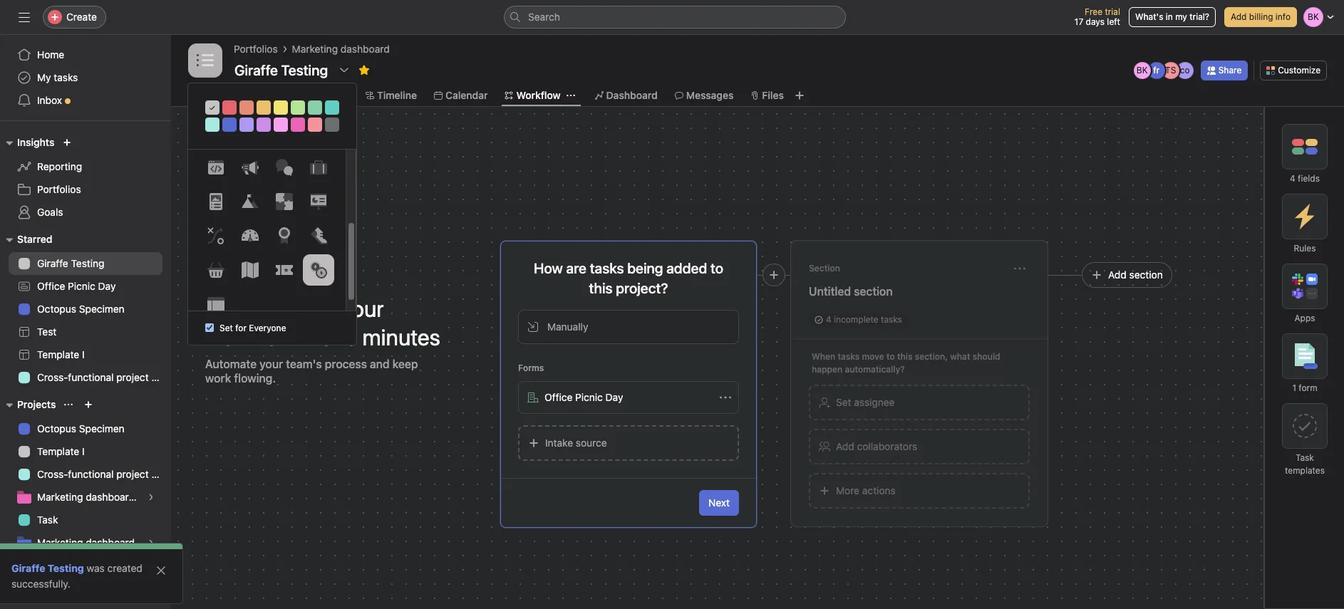 Task type: describe. For each thing, give the bounding box(es) containing it.
giraffe testing inside projects element
[[37, 560, 104, 572]]

specimen for first octopus specimen link from the top
[[79, 303, 125, 315]]

to inside when tasks move to this section, what should happen automatically?
[[887, 351, 895, 362]]

add collaborators
[[836, 441, 918, 453]]

octopus specimen for second octopus specimen link
[[37, 423, 125, 435]]

1 horizontal spatial portfolios link
[[234, 41, 278, 57]]

board
[[321, 89, 349, 101]]

work flowing.
[[205, 372, 276, 385]]

search list box
[[504, 6, 846, 29]]

octopus for first octopus specimen link from the top
[[37, 303, 76, 315]]

share button
[[1201, 61, 1249, 81]]

start building your workflow in two minutes automate your team's process and keep work flowing.
[[205, 295, 440, 385]]

projects element
[[0, 392, 171, 580]]

customize button
[[1261, 61, 1327, 81]]

bk
[[1137, 65, 1148, 76]]

ticket image
[[276, 262, 293, 279]]

functional inside starred element
[[68, 371, 114, 384]]

puzzle image
[[276, 193, 293, 210]]

4 incomplete tasks
[[826, 314, 902, 325]]

intake
[[545, 437, 573, 449]]

17
[[1075, 16, 1084, 27]]

template i inside projects element
[[37, 446, 85, 458]]

close image
[[155, 565, 167, 577]]

task for task templates
[[1296, 453, 1315, 463]]

goals link
[[9, 201, 163, 224]]

workflow
[[205, 324, 294, 351]]

form
[[1299, 383, 1318, 394]]

2 project from the top
[[116, 468, 149, 481]]

automate
[[205, 358, 257, 371]]

timeline
[[377, 89, 417, 101]]

this project?
[[589, 280, 668, 297]]

template for second template i link from the bottom of the page
[[37, 349, 79, 361]]

new project or portfolio image
[[84, 401, 93, 409]]

map image
[[241, 262, 258, 279]]

what's
[[1136, 11, 1164, 22]]

specimen for second octopus specimen link
[[79, 423, 125, 435]]

office picnic day for office picnic day link
[[37, 280, 116, 292]]

home link
[[9, 43, 163, 66]]

0 vertical spatial portfolios
[[234, 43, 278, 55]]

0 horizontal spatial marketing dashboard link
[[9, 532, 163, 555]]

templates
[[1285, 466, 1325, 476]]

set for set for everyone
[[220, 323, 233, 334]]

source
[[576, 437, 607, 449]]

section
[[809, 263, 840, 274]]

1 horizontal spatial marketing dashboard link
[[292, 41, 390, 57]]

task link
[[9, 509, 163, 532]]

giraffe testing link down goals link
[[9, 252, 163, 275]]

giraffe testing link up invite
[[9, 555, 163, 577]]

cross- inside starred element
[[37, 371, 68, 384]]

office picnic day button
[[518, 381, 739, 414]]

mountain flag image
[[241, 193, 258, 210]]

add billing info button
[[1225, 7, 1298, 27]]

1 vertical spatial portfolios link
[[9, 178, 163, 201]]

reporting
[[37, 160, 82, 173]]

see details, marketing dashboard image
[[147, 539, 155, 548]]

calendar link
[[434, 88, 488, 103]]

untitled
[[809, 285, 851, 298]]

0 vertical spatial your
[[341, 295, 384, 322]]

was
[[87, 562, 105, 575]]

add for add section
[[1109, 269, 1127, 281]]

should
[[973, 351, 1001, 362]]

project inside starred element
[[116, 371, 149, 384]]

everyone
[[249, 323, 286, 334]]

cross-functional project plan inside starred element
[[37, 371, 171, 384]]

being
[[627, 260, 663, 277]]

tasks inside when tasks move to this section, what should happen automatically?
[[838, 351, 860, 362]]

test link
[[9, 321, 163, 344]]

1
[[1293, 383, 1297, 394]]

added
[[667, 260, 707, 277]]

customize
[[1278, 65, 1321, 76]]

automatically?
[[845, 364, 905, 375]]

Set for Everyone checkbox
[[205, 324, 214, 332]]

forms
[[518, 363, 544, 374]]

my tasks link
[[9, 66, 163, 89]]

projects button
[[0, 396, 56, 413]]

section for untitled section
[[854, 285, 893, 298]]

home
[[37, 48, 64, 61]]

workflow link
[[505, 88, 561, 103]]

coins image
[[310, 262, 327, 279]]

goals
[[37, 206, 63, 218]]

in inside the 'start building your workflow in two minutes automate your team's process and keep work flowing.'
[[299, 324, 316, 351]]

giraffe inside projects element
[[37, 560, 68, 572]]

days
[[1086, 16, 1105, 27]]

files link
[[751, 88, 784, 103]]

what's in my trial? button
[[1129, 7, 1216, 27]]

free
[[1085, 6, 1103, 17]]

set assignee
[[836, 396, 895, 409]]

dashboard
[[606, 89, 658, 101]]

presentation image
[[310, 193, 327, 210]]

list image
[[197, 52, 214, 69]]

list link
[[264, 88, 292, 103]]

day for office picnic day link
[[98, 280, 116, 292]]

create button
[[43, 6, 106, 29]]

how
[[534, 260, 563, 277]]

my
[[1176, 11, 1188, 22]]

untitled section button
[[809, 279, 1030, 304]]

was created successfully.
[[11, 562, 142, 590]]

2 template i link from the top
[[9, 441, 163, 463]]

rules
[[1294, 243, 1316, 254]]

section for add section
[[1130, 269, 1163, 281]]

tasks inside global element
[[54, 71, 78, 83]]

billing
[[1250, 11, 1274, 22]]

megaphone image
[[241, 159, 258, 176]]

ts
[[1166, 65, 1177, 76]]

happen
[[812, 364, 843, 375]]

reporting link
[[9, 155, 163, 178]]

4 for 4 fields
[[1290, 173, 1296, 184]]

what
[[950, 351, 971, 362]]

chat bubbles image
[[276, 159, 293, 176]]

intake source button
[[518, 426, 739, 461]]

two minutes
[[321, 324, 440, 351]]

manually
[[548, 321, 589, 333]]

this
[[898, 351, 913, 362]]

plan inside starred element
[[151, 371, 171, 384]]

office for the office picnic day button
[[545, 391, 573, 404]]

octopus for second octopus specimen link
[[37, 423, 76, 435]]

successfully.
[[11, 578, 70, 590]]

my
[[37, 71, 51, 83]]

tasks inside how are tasks being added to this project?
[[590, 260, 624, 277]]

search
[[528, 11, 560, 23]]

trial
[[1105, 6, 1121, 17]]

next
[[709, 497, 730, 509]]

are
[[566, 260, 587, 277]]

what's in my trial?
[[1136, 11, 1210, 22]]

add billing info
[[1231, 11, 1291, 22]]

when tasks move to this section, what should happen automatically?
[[812, 351, 1001, 375]]

dashboard inside projects element
[[86, 537, 135, 549]]

when
[[812, 351, 836, 362]]



Task type: locate. For each thing, give the bounding box(es) containing it.
1 horizontal spatial task
[[1296, 453, 1315, 463]]

2 specimen from the top
[[79, 423, 125, 435]]

starred element
[[0, 227, 171, 392]]

i inside projects element
[[82, 446, 85, 458]]

octopus inside starred element
[[37, 303, 76, 315]]

in left my
[[1166, 11, 1173, 22]]

apps
[[1295, 313, 1316, 324]]

1 i from the top
[[82, 349, 85, 361]]

1 vertical spatial marketing dashboard
[[37, 537, 135, 549]]

office picnic day
[[37, 280, 116, 292], [545, 391, 623, 404]]

cross-functional project plan
[[37, 371, 171, 384], [37, 468, 171, 481]]

1 template i link from the top
[[9, 344, 163, 366]]

0 vertical spatial marketing dashboard link
[[292, 41, 390, 57]]

marketing dashboard down task link
[[37, 537, 135, 549]]

office for office picnic day link
[[37, 280, 65, 292]]

day inside button
[[606, 391, 623, 404]]

cross- up "marketing dashboards" link at the left of page
[[37, 468, 68, 481]]

to
[[711, 260, 724, 277], [887, 351, 895, 362]]

0 vertical spatial specimen
[[79, 303, 125, 315]]

set for everyone
[[220, 323, 286, 334]]

office picnic day for the office picnic day button
[[545, 391, 623, 404]]

0 vertical spatial cross-
[[37, 371, 68, 384]]

insights
[[17, 136, 54, 148]]

0 vertical spatial template i
[[37, 349, 85, 361]]

portfolios link down reporting
[[9, 178, 163, 201]]

1 cross-functional project plan from the top
[[37, 371, 171, 384]]

octopus specimen down new project or portfolio image
[[37, 423, 125, 435]]

giraffe testing link up the successfully.
[[11, 562, 84, 575]]

1 vertical spatial 4
[[826, 314, 832, 325]]

template inside projects element
[[37, 446, 79, 458]]

giraffe testing inside starred element
[[37, 257, 104, 269]]

0 vertical spatial octopus
[[37, 303, 76, 315]]

tasks up this project?
[[590, 260, 624, 277]]

collaborators
[[857, 441, 918, 453]]

giraffe inside starred element
[[37, 257, 68, 269]]

picnic up test link
[[68, 280, 95, 292]]

0 vertical spatial add
[[1231, 11, 1247, 22]]

fr
[[1154, 65, 1160, 76]]

marketing dashboard up remove from starred 'image'
[[292, 43, 390, 55]]

0 horizontal spatial to
[[711, 260, 724, 277]]

intake source
[[545, 437, 607, 449]]

1 horizontal spatial dashboard
[[341, 43, 390, 55]]

0 horizontal spatial portfolios link
[[9, 178, 163, 201]]

set inside button
[[836, 396, 852, 409]]

marketing dashboard link
[[292, 41, 390, 57], [9, 532, 163, 555]]

template i link down test
[[9, 344, 163, 366]]

0 horizontal spatial set
[[220, 323, 233, 334]]

1 horizontal spatial in
[[1166, 11, 1173, 22]]

1 horizontal spatial 4
[[1290, 173, 1296, 184]]

workflow
[[516, 89, 561, 101]]

your up two minutes
[[341, 295, 384, 322]]

1 horizontal spatial portfolios
[[234, 43, 278, 55]]

4 left fields
[[1290, 173, 1296, 184]]

testing up office picnic day link
[[71, 257, 104, 269]]

picnic for the office picnic day button
[[575, 391, 603, 404]]

template down show options, current sort, top image
[[37, 446, 79, 458]]

trial?
[[1190, 11, 1210, 22]]

octopus
[[37, 303, 76, 315], [37, 423, 76, 435]]

1 vertical spatial cross-
[[37, 468, 68, 481]]

octopus specimen for first octopus specimen link from the top
[[37, 303, 125, 315]]

section inside button
[[854, 285, 893, 298]]

1 plan from the top
[[151, 371, 171, 384]]

giraffe testing up invite
[[37, 560, 104, 572]]

1 vertical spatial octopus specimen link
[[9, 418, 163, 441]]

add collaborators button
[[809, 429, 1030, 465]]

1 vertical spatial project
[[116, 468, 149, 481]]

tasks right incomplete
[[881, 314, 902, 325]]

1 vertical spatial cross-functional project plan
[[37, 468, 171, 481]]

1 vertical spatial functional
[[68, 468, 114, 481]]

0 horizontal spatial dashboard
[[86, 537, 135, 549]]

0 vertical spatial to
[[711, 260, 724, 277]]

functional up new project or portfolio image
[[68, 371, 114, 384]]

dashboard link
[[595, 88, 658, 103]]

i down test link
[[82, 349, 85, 361]]

line and symbols image
[[207, 227, 224, 245]]

0 vertical spatial day
[[98, 280, 116, 292]]

4 for 4 incomplete tasks
[[826, 314, 832, 325]]

2 vertical spatial add
[[836, 441, 855, 453]]

to right added
[[711, 260, 724, 277]]

portfolios inside insights element
[[37, 183, 81, 195]]

template [icon] image
[[207, 296, 224, 313]]

0 vertical spatial task
[[1296, 453, 1315, 463]]

marketing dashboard link up was on the left bottom
[[9, 532, 163, 555]]

and
[[370, 358, 390, 371]]

add tab image
[[794, 90, 806, 101]]

messages
[[686, 89, 734, 101]]

test
[[37, 326, 56, 338]]

0 horizontal spatial 4
[[826, 314, 832, 325]]

octopus specimen inside starred element
[[37, 303, 125, 315]]

octopus up test
[[37, 303, 76, 315]]

marketing dashboard inside projects element
[[37, 537, 135, 549]]

add for add collaborators
[[836, 441, 855, 453]]

picnic inside the office picnic day button
[[575, 391, 603, 404]]

task up templates
[[1296, 453, 1315, 463]]

office inside button
[[545, 391, 573, 404]]

functional inside projects element
[[68, 468, 114, 481]]

share
[[1219, 65, 1242, 76]]

in
[[1166, 11, 1173, 22], [299, 324, 316, 351]]

marketing dashboards link
[[9, 486, 163, 509]]

project up see details, marketing dashboards image
[[116, 468, 149, 481]]

specimen
[[79, 303, 125, 315], [79, 423, 125, 435]]

1 vertical spatial your
[[260, 358, 283, 371]]

i for first template i link from the bottom of the page
[[82, 446, 85, 458]]

office inside starred element
[[37, 280, 65, 292]]

2 vertical spatial marketing
[[37, 537, 83, 549]]

project
[[116, 371, 149, 384], [116, 468, 149, 481]]

1 cross- from the top
[[37, 371, 68, 384]]

projects
[[17, 399, 56, 411]]

left
[[1107, 16, 1121, 27]]

2 octopus specimen from the top
[[37, 423, 125, 435]]

0 horizontal spatial your
[[260, 358, 283, 371]]

process
[[325, 358, 367, 371]]

0 vertical spatial set
[[220, 323, 233, 334]]

specimen inside projects element
[[79, 423, 125, 435]]

1 vertical spatial marketing dashboard link
[[9, 532, 163, 555]]

how are tasks being added to this project?
[[534, 260, 724, 297]]

task templates
[[1285, 453, 1325, 476]]

testing up invite
[[48, 562, 84, 575]]

1 vertical spatial day
[[606, 391, 623, 404]]

assignee
[[854, 396, 895, 409]]

1 vertical spatial show options image
[[720, 392, 731, 404]]

cross-functional project plan link up new project or portfolio image
[[9, 366, 171, 389]]

overview link
[[191, 88, 247, 103]]

0 vertical spatial i
[[82, 349, 85, 361]]

show options, current sort, top image
[[64, 401, 73, 409]]

0 horizontal spatial in
[[299, 324, 316, 351]]

0 vertical spatial functional
[[68, 371, 114, 384]]

for
[[235, 323, 247, 334]]

0 vertical spatial octopus specimen
[[37, 303, 125, 315]]

functional up marketing dashboards
[[68, 468, 114, 481]]

cross- up projects
[[37, 371, 68, 384]]

None text field
[[231, 57, 332, 83]]

1 vertical spatial template i link
[[9, 441, 163, 463]]

office picnic day up test link
[[37, 280, 116, 292]]

plan
[[151, 371, 171, 384], [151, 468, 171, 481]]

day up intake source dropdown button
[[606, 391, 623, 404]]

timeline link
[[366, 88, 417, 103]]

marketing dashboard link up remove from starred 'image'
[[292, 41, 390, 57]]

project down test link
[[116, 371, 149, 384]]

1 project from the top
[[116, 371, 149, 384]]

picnic
[[68, 280, 95, 292], [575, 391, 603, 404]]

marketing
[[292, 43, 338, 55], [37, 491, 83, 503], [37, 537, 83, 549]]

inbox link
[[9, 89, 163, 112]]

octopus down show options, current sort, top image
[[37, 423, 76, 435]]

marketing up task link
[[37, 491, 83, 503]]

invite
[[40, 585, 66, 597]]

see details, marketing dashboards image
[[147, 493, 155, 502]]

picnic inside office picnic day link
[[68, 280, 95, 292]]

1 horizontal spatial your
[[341, 295, 384, 322]]

testing
[[71, 257, 104, 269], [71, 560, 104, 572], [48, 562, 84, 575]]

free trial 17 days left
[[1075, 6, 1121, 27]]

0 vertical spatial dashboard
[[341, 43, 390, 55]]

remove from starred image
[[359, 64, 370, 76]]

board link
[[309, 88, 349, 103]]

list
[[275, 89, 292, 101]]

office picnic day up "source" at the left of the page
[[545, 391, 623, 404]]

testing inside projects element
[[71, 560, 104, 572]]

0 vertical spatial picnic
[[68, 280, 95, 292]]

hide sidebar image
[[19, 11, 30, 23]]

day for the office picnic day button
[[606, 391, 623, 404]]

1 vertical spatial task
[[37, 514, 58, 526]]

section inside button
[[1130, 269, 1163, 281]]

office up test
[[37, 280, 65, 292]]

1 specimen from the top
[[79, 303, 125, 315]]

next button
[[699, 490, 739, 516]]

picnic up "source" at the left of the page
[[575, 391, 603, 404]]

html image
[[207, 159, 224, 176]]

set left for
[[220, 323, 233, 334]]

2 functional from the top
[[68, 468, 114, 481]]

specimen down office picnic day link
[[79, 303, 125, 315]]

set for set assignee
[[836, 396, 852, 409]]

4 left incomplete
[[826, 314, 832, 325]]

1 horizontal spatial office picnic day
[[545, 391, 623, 404]]

0 horizontal spatial office
[[37, 280, 65, 292]]

dashboard up was on the left bottom
[[86, 537, 135, 549]]

0 vertical spatial show options image
[[339, 64, 350, 76]]

marketing dashboard
[[292, 43, 390, 55], [37, 537, 135, 549]]

1 template from the top
[[37, 349, 79, 361]]

2 template from the top
[[37, 446, 79, 458]]

0 vertical spatial section
[[1130, 269, 1163, 281]]

tasks right my
[[54, 71, 78, 83]]

0 vertical spatial marketing
[[292, 43, 338, 55]]

0 horizontal spatial picnic
[[68, 280, 95, 292]]

1 octopus specimen from the top
[[37, 303, 125, 315]]

octopus specimen link
[[9, 298, 163, 321], [9, 418, 163, 441]]

set left assignee
[[836, 396, 852, 409]]

task for task
[[37, 514, 58, 526]]

ribbon image
[[276, 227, 293, 245]]

octopus inside projects element
[[37, 423, 76, 435]]

0 horizontal spatial add
[[836, 441, 855, 453]]

1 vertical spatial section
[[854, 285, 893, 298]]

0 horizontal spatial day
[[98, 280, 116, 292]]

1 vertical spatial dashboard
[[86, 537, 135, 549]]

specimen inside starred element
[[79, 303, 125, 315]]

1 horizontal spatial to
[[887, 351, 895, 362]]

add section
[[1109, 269, 1163, 281]]

info
[[1276, 11, 1291, 22]]

1 octopus from the top
[[37, 303, 76, 315]]

my tasks
[[37, 71, 78, 83]]

0 horizontal spatial show options image
[[339, 64, 350, 76]]

portfolios link up the list "link"
[[234, 41, 278, 57]]

1 vertical spatial i
[[82, 446, 85, 458]]

0 horizontal spatial marketing dashboard
[[37, 537, 135, 549]]

add
[[1231, 11, 1247, 22], [1109, 269, 1127, 281], [836, 441, 855, 453]]

day up test link
[[98, 280, 116, 292]]

portfolios up the list "link"
[[234, 43, 278, 55]]

tab actions image
[[566, 91, 575, 100]]

template i down test
[[37, 349, 85, 361]]

1 horizontal spatial picnic
[[575, 391, 603, 404]]

cross-functional project plan up new project or portfolio image
[[37, 371, 171, 384]]

i up marketing dashboards
[[82, 446, 85, 458]]

0 vertical spatial portfolios link
[[234, 41, 278, 57]]

page layout image
[[207, 193, 224, 210]]

show options image inside the office picnic day button
[[720, 392, 731, 404]]

template down test
[[37, 349, 79, 361]]

1 template i from the top
[[37, 349, 85, 361]]

1 horizontal spatial set
[[836, 396, 852, 409]]

2 octopus from the top
[[37, 423, 76, 435]]

2 horizontal spatial add
[[1231, 11, 1247, 22]]

untitled section
[[809, 285, 893, 298]]

0 vertical spatial cross-functional project plan
[[37, 371, 171, 384]]

dashboards
[[86, 491, 140, 503]]

1 vertical spatial octopus specimen
[[37, 423, 125, 435]]

1 vertical spatial set
[[836, 396, 852, 409]]

2 octopus specimen link from the top
[[9, 418, 163, 441]]

2 cross-functional project plan link from the top
[[9, 463, 171, 486]]

i for second template i link from the bottom of the page
[[82, 349, 85, 361]]

add for add billing info
[[1231, 11, 1247, 22]]

to inside how are tasks being added to this project?
[[711, 260, 724, 277]]

testing inside starred element
[[71, 257, 104, 269]]

1 vertical spatial office picnic day
[[545, 391, 623, 404]]

1 vertical spatial to
[[887, 351, 895, 362]]

your left team's
[[260, 358, 283, 371]]

1 horizontal spatial add
[[1109, 269, 1127, 281]]

dashboard
[[341, 43, 390, 55], [86, 537, 135, 549]]

building
[[258, 295, 336, 322]]

1 horizontal spatial section
[[1130, 269, 1163, 281]]

shopping basket image
[[207, 262, 224, 279]]

cross-functional project plan up dashboards
[[37, 468, 171, 481]]

office picnic day inside starred element
[[37, 280, 116, 292]]

1 horizontal spatial office
[[545, 391, 573, 404]]

0 vertical spatial template
[[37, 349, 79, 361]]

octopus specimen inside projects element
[[37, 423, 125, 435]]

new image
[[63, 138, 72, 147]]

day inside starred element
[[98, 280, 116, 292]]

0 vertical spatial octopus specimen link
[[9, 298, 163, 321]]

in up team's
[[299, 324, 316, 351]]

briefcase image
[[310, 159, 327, 176]]

2 plan from the top
[[151, 468, 171, 481]]

0 vertical spatial office
[[37, 280, 65, 292]]

template inside starred element
[[37, 349, 79, 361]]

template i link
[[9, 344, 163, 366], [9, 441, 163, 463]]

task inside task link
[[37, 514, 58, 526]]

octopus specimen down office picnic day link
[[37, 303, 125, 315]]

section
[[1130, 269, 1163, 281], [854, 285, 893, 298]]

files
[[762, 89, 784, 101]]

insights element
[[0, 130, 171, 227]]

i
[[82, 349, 85, 361], [82, 446, 85, 458]]

day
[[98, 280, 116, 292], [606, 391, 623, 404]]

0 horizontal spatial section
[[854, 285, 893, 298]]

overview
[[202, 89, 247, 101]]

1 horizontal spatial show options image
[[720, 392, 731, 404]]

template for first template i link from the bottom of the page
[[37, 446, 79, 458]]

insights button
[[0, 134, 54, 151]]

incomplete
[[834, 314, 879, 325]]

task inside task templates
[[1296, 453, 1315, 463]]

2 template i from the top
[[37, 446, 85, 458]]

show options image
[[339, 64, 350, 76], [720, 392, 731, 404]]

testing left created
[[71, 560, 104, 572]]

4 fields
[[1290, 173, 1320, 184]]

1 vertical spatial add
[[1109, 269, 1127, 281]]

0 vertical spatial template i link
[[9, 344, 163, 366]]

invite button
[[14, 578, 75, 604]]

octopus specimen link up test
[[9, 298, 163, 321]]

in inside button
[[1166, 11, 1173, 22]]

1 vertical spatial in
[[299, 324, 316, 351]]

1 vertical spatial octopus
[[37, 423, 76, 435]]

1 vertical spatial portfolios
[[37, 183, 81, 195]]

0 horizontal spatial portfolios
[[37, 183, 81, 195]]

1 horizontal spatial marketing dashboard
[[292, 43, 390, 55]]

cross- inside projects element
[[37, 468, 68, 481]]

office up intake
[[545, 391, 573, 404]]

portfolios down reporting
[[37, 183, 81, 195]]

cross-functional project plan link up marketing dashboards
[[9, 463, 171, 486]]

1 vertical spatial office
[[545, 391, 573, 404]]

2 i from the top
[[82, 446, 85, 458]]

picnic for office picnic day link
[[68, 280, 95, 292]]

0 horizontal spatial office picnic day
[[37, 280, 116, 292]]

1 vertical spatial picnic
[[575, 391, 603, 404]]

1 vertical spatial cross-functional project plan link
[[9, 463, 171, 486]]

marketing down task link
[[37, 537, 83, 549]]

octopus specimen link down new project or portfolio image
[[9, 418, 163, 441]]

dashboard up remove from starred 'image'
[[341, 43, 390, 55]]

0 vertical spatial plan
[[151, 371, 171, 384]]

marketing dashboards
[[37, 491, 140, 503]]

1 vertical spatial plan
[[151, 468, 171, 481]]

cross-functional project plan inside projects element
[[37, 468, 171, 481]]

tasks left move
[[838, 351, 860, 362]]

1 vertical spatial marketing
[[37, 491, 83, 503]]

0 vertical spatial 4
[[1290, 173, 1296, 184]]

speed dial image
[[241, 227, 258, 245]]

i inside starred element
[[82, 349, 85, 361]]

to left "this"
[[887, 351, 895, 362]]

inbox
[[37, 94, 62, 106]]

1 vertical spatial template
[[37, 446, 79, 458]]

global element
[[0, 35, 171, 120]]

template i down show options, current sort, top image
[[37, 446, 85, 458]]

marketing for see details, marketing dashboards image
[[37, 491, 83, 503]]

1 form
[[1293, 383, 1318, 394]]

calendar
[[446, 89, 488, 101]]

messages link
[[675, 88, 734, 103]]

marketing for see details, marketing dashboard image
[[37, 537, 83, 549]]

1 vertical spatial specimen
[[79, 423, 125, 435]]

giraffe testing up the successfully.
[[11, 562, 84, 575]]

shoe image
[[310, 227, 327, 245]]

plan inside projects element
[[151, 468, 171, 481]]

2 cross- from the top
[[37, 468, 68, 481]]

template i inside starred element
[[37, 349, 85, 361]]

functional
[[68, 371, 114, 384], [68, 468, 114, 481]]

0 horizontal spatial task
[[37, 514, 58, 526]]

1 octopus specimen link from the top
[[9, 298, 163, 321]]

0 vertical spatial in
[[1166, 11, 1173, 22]]

1 cross-functional project plan link from the top
[[9, 366, 171, 389]]

marketing up board 'link'
[[292, 43, 338, 55]]

1 functional from the top
[[68, 371, 114, 384]]

1 vertical spatial template i
[[37, 446, 85, 458]]

giraffe testing up office picnic day link
[[37, 257, 104, 269]]

template i link up marketing dashboards
[[9, 441, 163, 463]]

specimen down new project or portfolio image
[[79, 423, 125, 435]]

2 cross-functional project plan from the top
[[37, 468, 171, 481]]

fields
[[1298, 173, 1320, 184]]

task down "marketing dashboards" link at the left of page
[[37, 514, 58, 526]]

office picnic day inside button
[[545, 391, 623, 404]]



Task type: vqa. For each thing, say whether or not it's contained in the screenshot.
INTAKE SOURCE "dropdown button"
yes



